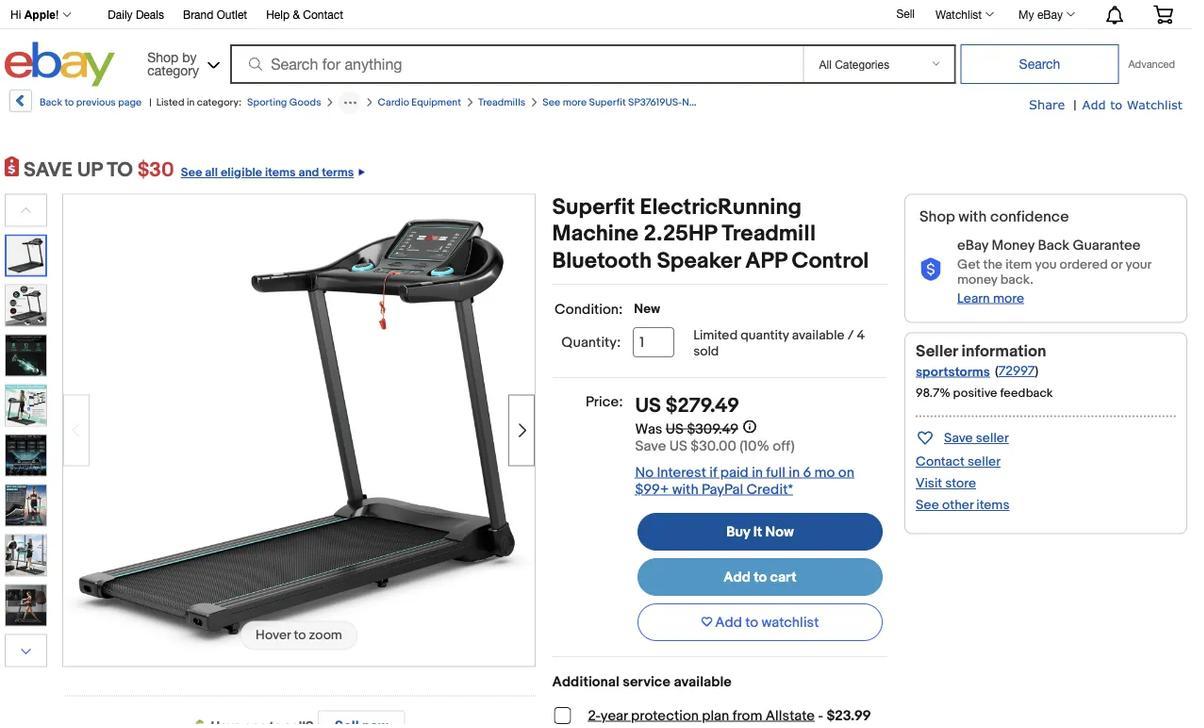 Task type: describe. For each thing, give the bounding box(es) containing it.
hi
[[10, 8, 21, 21]]

my ebay link
[[1008, 3, 1084, 25]]

$30
[[137, 158, 174, 183]]

sporting
[[247, 96, 287, 108]]

see more superfit sp37619us-ny 2.25hp electric treadmil... link
[[542, 96, 818, 108]]

0 horizontal spatial |
[[149, 96, 152, 108]]

advanced
[[1128, 58, 1175, 70]]

learn more link
[[957, 290, 1024, 306]]

speaker
[[657, 248, 741, 274]]

year
[[601, 707, 628, 724]]

treadmills
[[478, 96, 525, 108]]

help
[[266, 8, 290, 21]]

ebay inside ebay money back guarantee get the item you ordered or your money back. learn more
[[957, 237, 988, 254]]

ebay money back guarantee get the item you ordered or your money back. learn more
[[957, 237, 1151, 306]]

to for watchlist
[[745, 614, 758, 631]]

money
[[957, 272, 997, 288]]

positive
[[953, 386, 997, 400]]

off)
[[773, 438, 795, 455]]

app
[[745, 248, 787, 274]]

shop by category button
[[139, 42, 224, 83]]

dollar sign image
[[196, 720, 211, 725]]

plan
[[702, 707, 729, 724]]

deals
[[136, 8, 164, 21]]

sp37619us-
[[628, 96, 682, 108]]

sporting goods link
[[247, 96, 321, 108]]

seller for save
[[976, 430, 1009, 447]]

with inside no interest if paid in full in 6 mo on $99+ with paypal credit*
[[672, 481, 699, 498]]

picture 6 of 11 image
[[6, 485, 46, 526]]

available for service
[[674, 674, 732, 691]]

superfit inside main content
[[552, 194, 635, 221]]

no
[[635, 464, 654, 481]]

picture 3 of 11 image
[[6, 335, 46, 376]]

outlet
[[217, 8, 247, 21]]

sportstorms link
[[916, 364, 990, 380]]

4 sold
[[693, 327, 865, 359]]

new
[[634, 301, 660, 317]]

shop by category
[[147, 49, 199, 78]]

more inside ebay money back guarantee get the item you ordered or your money back. learn more
[[993, 290, 1024, 306]]

see all eligible items and terms link
[[174, 158, 364, 183]]

my ebay
[[1019, 8, 1063, 21]]

see for see more superfit sp37619us-ny 2.25hp electric treadmil...
[[542, 96, 560, 108]]

full
[[766, 464, 786, 481]]

add to cart
[[724, 569, 797, 586]]

shop by category banner
[[0, 0, 1187, 91]]

72997
[[999, 364, 1035, 380]]

items inside contact seller visit store see other items
[[976, 497, 1010, 513]]

Quantity: text field
[[633, 327, 675, 357]]

ny
[[682, 96, 696, 108]]

4
[[857, 327, 865, 343]]

your
[[1126, 257, 1151, 273]]

Search for anything text field
[[233, 46, 799, 82]]

watchlist inside account navigation
[[936, 8, 982, 21]]

back.
[[1000, 272, 1033, 288]]

buy it now link
[[637, 513, 883, 551]]

save seller button
[[916, 427, 1009, 448]]

service
[[623, 674, 671, 691]]

item
[[1006, 257, 1032, 273]]

condition:
[[555, 301, 623, 318]]

see more superfit sp37619us-ny 2.25hp electric treadmil...
[[542, 96, 818, 108]]

us $279.49
[[635, 393, 739, 418]]

goods
[[289, 96, 321, 108]]

add to watchlist link
[[1082, 96, 1183, 113]]

back inside ebay money back guarantee get the item you ordered or your money back. learn more
[[1038, 237, 1070, 254]]

see for see all eligible items and terms
[[181, 166, 202, 180]]

money
[[992, 237, 1035, 254]]

brand outlet
[[183, 8, 247, 21]]

other
[[942, 497, 974, 513]]

0 horizontal spatial back
[[40, 96, 62, 108]]

limited
[[693, 327, 738, 343]]

store
[[945, 476, 976, 492]]

available for quantity
[[792, 327, 845, 343]]

picture 5 of 11 image
[[6, 435, 46, 476]]

us for save
[[669, 438, 688, 455]]

$279.49
[[666, 393, 739, 418]]

picture 1 of 11 image
[[7, 236, 45, 275]]

0 horizontal spatial in
[[187, 96, 195, 108]]

save up to $30
[[24, 158, 174, 183]]

on
[[838, 464, 854, 481]]

us up was
[[635, 393, 661, 418]]

daily
[[108, 8, 133, 21]]

share | add to watchlist
[[1029, 97, 1183, 113]]

see inside contact seller visit store see other items
[[916, 497, 939, 513]]

category
[[147, 62, 199, 78]]

apple
[[24, 8, 56, 21]]

buy it now
[[726, 524, 794, 541]]

terms
[[322, 166, 354, 180]]

shop for shop with confidence
[[920, 208, 955, 226]]

paypal
[[702, 481, 743, 498]]

add to watchlist
[[715, 614, 819, 631]]

$99+
[[635, 481, 669, 498]]

sold
[[693, 343, 719, 359]]

page
[[118, 96, 142, 108]]

additional
[[552, 674, 620, 691]]

$309.49
[[687, 421, 738, 438]]

back to previous page link
[[8, 90, 142, 119]]

help & contact
[[266, 8, 343, 21]]

price:
[[586, 393, 623, 410]]

6
[[803, 464, 811, 481]]

learn
[[957, 290, 990, 306]]

mo
[[815, 464, 835, 481]]

watchlist inside share | add to watchlist
[[1127, 97, 1183, 111]]

was us $309.49
[[635, 421, 738, 438]]

get
[[957, 257, 980, 273]]



Task type: vqa. For each thing, say whether or not it's contained in the screenshot.
the g Machine 2.25HP Treadmill Bluetooth Speaker APP Control
yes



Task type: locate. For each thing, give the bounding box(es) containing it.
0 vertical spatial superfit
[[589, 96, 626, 108]]

shop left 'by'
[[147, 49, 179, 65]]

0 horizontal spatial with
[[672, 481, 699, 498]]

treadmill
[[722, 221, 816, 248]]

daily deals link
[[108, 5, 164, 26]]

0 vertical spatial watchlist
[[936, 8, 982, 21]]

0 horizontal spatial save
[[635, 438, 666, 455]]

add for add to cart
[[724, 569, 751, 586]]

with details__icon image
[[920, 258, 942, 282]]

0 vertical spatial 2.25hp
[[699, 96, 731, 108]]

1 vertical spatial superfit
[[552, 194, 635, 221]]

0 horizontal spatial available
[[674, 674, 732, 691]]

2.25hp up the new
[[644, 221, 717, 248]]

seller
[[976, 430, 1009, 447], [968, 454, 1001, 470]]

98.7%
[[916, 386, 950, 400]]

1 vertical spatial shop
[[920, 208, 955, 226]]

1 vertical spatial watchlist
[[1127, 97, 1183, 111]]

to inside share | add to watchlist
[[1110, 97, 1123, 111]]

add down buy
[[724, 569, 751, 586]]

0 horizontal spatial contact
[[303, 8, 343, 21]]

1 horizontal spatial |
[[1074, 97, 1077, 113]]

see right treadmills link
[[542, 96, 560, 108]]

us right was
[[666, 421, 684, 438]]

seller inside save seller button
[[976, 430, 1009, 447]]

1 horizontal spatial more
[[993, 290, 1024, 306]]

None submit
[[961, 44, 1119, 84]]

back to previous page
[[40, 96, 142, 108]]

2-year protection plan from allstate - $23.99
[[588, 707, 871, 724]]

save
[[944, 430, 973, 447], [635, 438, 666, 455]]

items right other
[[976, 497, 1010, 513]]

1 horizontal spatial contact
[[916, 454, 965, 470]]

2 vertical spatial see
[[916, 497, 939, 513]]

information
[[962, 342, 1046, 362]]

|
[[149, 96, 152, 108], [1074, 97, 1077, 113]]

more down back.
[[993, 290, 1024, 306]]

account navigation
[[0, 0, 1187, 29]]

add inside share | add to watchlist
[[1082, 97, 1106, 111]]

in
[[187, 96, 195, 108], [752, 464, 763, 481], [789, 464, 800, 481]]

1 horizontal spatial see
[[542, 96, 560, 108]]

add to watchlist button
[[637, 604, 883, 641]]

available left the /
[[792, 327, 845, 343]]

now
[[765, 524, 794, 541]]

your shopping cart image
[[1153, 5, 1174, 24]]

cardio
[[378, 96, 409, 108]]

0 horizontal spatial watchlist
[[936, 8, 982, 21]]

ebay inside account navigation
[[1037, 8, 1063, 21]]

1 vertical spatial ebay
[[957, 237, 988, 254]]

with up get
[[959, 208, 987, 226]]

1 horizontal spatial shop
[[920, 208, 955, 226]]

add for add to watchlist
[[715, 614, 742, 631]]

g machine 2.25hp treadmill bluetooth speaker app control
[[552, 194, 869, 274]]

in left full
[[752, 464, 763, 481]]

bluetooth
[[552, 248, 652, 274]]

protection
[[631, 707, 699, 724]]

1 vertical spatial with
[[672, 481, 699, 498]]

1 horizontal spatial items
[[976, 497, 1010, 513]]

1 vertical spatial seller
[[968, 454, 1001, 470]]

superfit up bluetooth
[[552, 194, 635, 221]]

control
[[792, 248, 869, 274]]

available
[[792, 327, 845, 343], [674, 674, 732, 691]]

watchlist
[[936, 8, 982, 21], [1127, 97, 1183, 111]]

ebay right 'my'
[[1037, 8, 1063, 21]]

see all eligible items and terms
[[181, 166, 354, 180]]

watchlist down advanced link
[[1127, 97, 1183, 111]]

contact right &
[[303, 8, 343, 21]]

1 horizontal spatial save
[[944, 430, 973, 447]]

1 horizontal spatial watchlist
[[1127, 97, 1183, 111]]

save for save us $30.00 (10% off)
[[635, 438, 666, 455]]

add inside button
[[715, 614, 742, 631]]

1 vertical spatial more
[[993, 290, 1024, 306]]

it
[[753, 524, 762, 541]]

contact inside contact seller visit store see other items
[[916, 454, 965, 470]]

brand outlet link
[[183, 5, 247, 26]]

0 vertical spatial back
[[40, 96, 62, 108]]

add right share
[[1082, 97, 1106, 111]]

eligible
[[221, 166, 262, 180]]

shop inside shop by category
[[147, 49, 179, 65]]

picture 8 of 11 image
[[6, 585, 46, 626]]

1 horizontal spatial back
[[1038, 237, 1070, 254]]

main content containing superfit electricrunnin
[[552, 194, 888, 725]]

back left 'previous'
[[40, 96, 62, 108]]

0 vertical spatial seller
[[976, 430, 1009, 447]]

all
[[205, 166, 218, 180]]

equipment
[[412, 96, 461, 108]]

seller inside contact seller visit store see other items
[[968, 454, 1001, 470]]

visit
[[916, 476, 942, 492]]

1 horizontal spatial ebay
[[1037, 8, 1063, 21]]

shop for shop by category
[[147, 49, 179, 65]]

0 vertical spatial add
[[1082, 97, 1106, 111]]

back up you
[[1038, 237, 1070, 254]]

shop with confidence
[[920, 208, 1069, 226]]

| left listed
[[149, 96, 152, 108]]

save up 'contact seller' link
[[944, 430, 973, 447]]

save for save seller
[[944, 430, 973, 447]]

with left if
[[672, 481, 699, 498]]

seller down 'save seller'
[[968, 454, 1001, 470]]

0 horizontal spatial see
[[181, 166, 202, 180]]

my
[[1019, 8, 1034, 21]]

0 vertical spatial shop
[[147, 49, 179, 65]]

back
[[40, 96, 62, 108], [1038, 237, 1070, 254]]

0 horizontal spatial more
[[563, 96, 587, 108]]

to left 'watchlist'
[[745, 614, 758, 631]]

add to cart link
[[637, 558, 883, 596]]

0 horizontal spatial shop
[[147, 49, 179, 65]]

1 vertical spatial 2.25hp
[[644, 221, 717, 248]]

us up interest at the right
[[669, 438, 688, 455]]

electricrunnin
[[640, 194, 788, 221]]

no interest if paid in full in 6 mo on $99+ with paypal credit*
[[635, 464, 854, 498]]

quantity:
[[561, 334, 621, 351]]

contact inside the "help & contact" link
[[303, 8, 343, 21]]

1 vertical spatial see
[[181, 166, 202, 180]]

contact seller visit store see other items
[[916, 454, 1010, 513]]

credit*
[[747, 481, 793, 498]]

sell
[[896, 7, 915, 20]]

limited quantity available /
[[693, 327, 857, 343]]

category:
[[197, 96, 241, 108]]

0 vertical spatial more
[[563, 96, 587, 108]]

save inside main content
[[635, 438, 666, 455]]

machine
[[552, 221, 639, 248]]

advanced link
[[1119, 45, 1185, 83]]

to left 'previous'
[[65, 96, 74, 108]]

more down shop by category banner
[[563, 96, 587, 108]]

us
[[635, 393, 661, 418], [666, 421, 684, 438], [669, 438, 688, 455]]

2.25hp inside g machine 2.25hp treadmill bluetooth speaker app control
[[644, 221, 717, 248]]

none submit inside shop by category banner
[[961, 44, 1119, 84]]

1 horizontal spatial in
[[752, 464, 763, 481]]

1 vertical spatial available
[[674, 674, 732, 691]]

picture 2 of 11 image
[[6, 285, 46, 326]]

to left cart
[[754, 569, 767, 586]]

add down add to cart link
[[715, 614, 742, 631]]

add
[[1082, 97, 1106, 111], [724, 569, 751, 586], [715, 614, 742, 631]]

buy
[[726, 524, 750, 541]]

cart
[[770, 569, 797, 586]]

additional service available
[[552, 674, 732, 691]]

0 vertical spatial contact
[[303, 8, 343, 21]]

1 horizontal spatial with
[[959, 208, 987, 226]]

shop up with details__icon
[[920, 208, 955, 226]]

superfit electricrunnin
[[552, 194, 788, 221]]

1 vertical spatial back
[[1038, 237, 1070, 254]]

superfit electricrunning machine 2.25hp treadmill bluetooth speaker app control - picture 1 of 11 image
[[63, 193, 535, 664]]

)
[[1035, 364, 1039, 380]]

1 vertical spatial add
[[724, 569, 751, 586]]

| inside share | add to watchlist
[[1074, 97, 1077, 113]]

2 vertical spatial add
[[715, 614, 742, 631]]

save us $30.00 (10% off)
[[635, 438, 795, 455]]

to inside button
[[745, 614, 758, 631]]

$30.00
[[691, 438, 736, 455]]

picture 7 of 11 image
[[6, 535, 46, 576]]

ebay up get
[[957, 237, 988, 254]]

| right share button
[[1074, 97, 1077, 113]]

watchlist
[[762, 614, 819, 631]]

brand
[[183, 8, 213, 21]]

72997 link
[[999, 364, 1035, 380]]

main content
[[552, 194, 888, 725]]

picture 4 of 11 image
[[6, 385, 46, 426]]

to for previous
[[65, 96, 74, 108]]

to for cart
[[754, 569, 767, 586]]

watchlist right sell
[[936, 8, 982, 21]]

available up plan
[[674, 674, 732, 691]]

interest
[[657, 464, 706, 481]]

1 vertical spatial items
[[976, 497, 1010, 513]]

0 vertical spatial with
[[959, 208, 987, 226]]

superfit left sp37619us-
[[589, 96, 626, 108]]

seller for contact
[[968, 454, 1001, 470]]

2 horizontal spatial in
[[789, 464, 800, 481]]

0 horizontal spatial ebay
[[957, 237, 988, 254]]

$23.99
[[827, 707, 871, 724]]

0 horizontal spatial items
[[265, 166, 296, 180]]

save inside button
[[944, 430, 973, 447]]

items left and
[[265, 166, 296, 180]]

contact seller link
[[916, 454, 1001, 470]]

0 vertical spatial see
[[542, 96, 560, 108]]

treadmil...
[[771, 96, 818, 108]]

1 vertical spatial contact
[[916, 454, 965, 470]]

cardio equipment
[[378, 96, 461, 108]]

see other items link
[[916, 497, 1010, 513]]

help & contact link
[[266, 5, 343, 26]]

in left 6
[[789, 464, 800, 481]]

feedback
[[1000, 386, 1053, 400]]

confidence
[[990, 208, 1069, 226]]

see left all
[[181, 166, 202, 180]]

and
[[298, 166, 319, 180]]

seller up 'contact seller' link
[[976, 430, 1009, 447]]

to
[[107, 158, 133, 183]]

guarantee
[[1073, 237, 1141, 254]]

previous
[[76, 96, 116, 108]]

contact up "visit store" link
[[916, 454, 965, 470]]

allstate
[[766, 707, 815, 724]]

0 vertical spatial items
[[265, 166, 296, 180]]

items
[[265, 166, 296, 180], [976, 497, 1010, 513]]

us for was
[[666, 421, 684, 438]]

to down advanced link
[[1110, 97, 1123, 111]]

1 horizontal spatial available
[[792, 327, 845, 343]]

0 vertical spatial available
[[792, 327, 845, 343]]

0 vertical spatial ebay
[[1037, 8, 1063, 21]]

watchlist link
[[925, 3, 1003, 25]]

sporting goods
[[247, 96, 321, 108]]

-
[[818, 707, 823, 724]]

see down visit
[[916, 497, 939, 513]]

2 horizontal spatial see
[[916, 497, 939, 513]]

treadmills link
[[478, 96, 525, 108]]

!
[[56, 8, 59, 21]]

save up no
[[635, 438, 666, 455]]

ordered
[[1060, 257, 1108, 273]]

the
[[983, 257, 1003, 273]]

in right listed
[[187, 96, 195, 108]]

2.25hp right ny
[[699, 96, 731, 108]]



